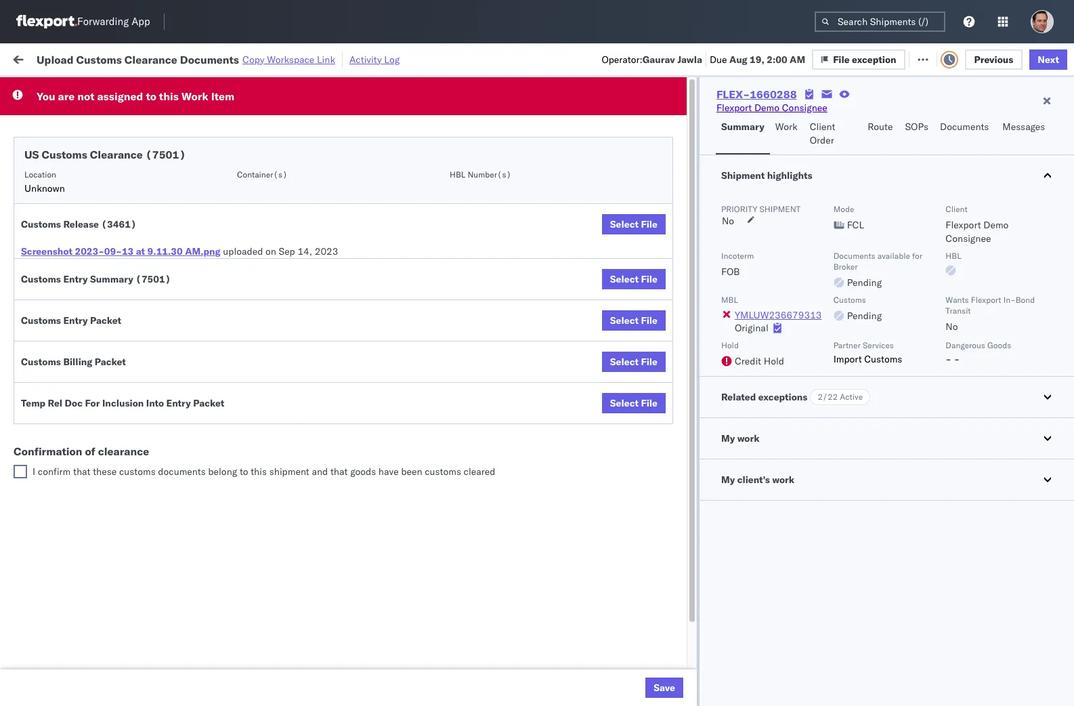 Task type: locate. For each thing, give the bounding box(es) containing it.
cdt,
[[259, 136, 281, 148], [259, 166, 281, 178], [259, 195, 281, 208], [259, 255, 281, 267]]

1 vertical spatial summary
[[90, 273, 133, 285]]

client
[[503, 110, 525, 121], [810, 121, 836, 133], [946, 204, 968, 214]]

highlights
[[767, 169, 813, 182]]

pm right 6:00
[[241, 374, 256, 387]]

route
[[868, 121, 893, 133]]

next button
[[1030, 49, 1068, 69]]

0 horizontal spatial that
[[73, 465, 90, 478]]

5 ca from the top
[[31, 380, 44, 393]]

1846748
[[777, 136, 818, 148], [777, 166, 818, 178], [777, 195, 818, 208], [777, 225, 818, 237], [777, 255, 818, 267]]

1 horizontal spatial hold
[[764, 355, 785, 367]]

0 horizontal spatial this
[[159, 89, 179, 103]]

demo
[[755, 102, 780, 114], [984, 219, 1009, 231]]

schedule delivery appointment up the us customs clearance (7501)
[[31, 135, 167, 147]]

1 ceau7522281, from the top
[[835, 165, 904, 178]]

ca up temp
[[31, 380, 44, 393]]

hlxu6269489,
[[907, 165, 976, 178], [907, 195, 976, 207], [907, 225, 976, 237], [907, 255, 976, 267], [907, 285, 976, 297]]

ymluw236679313
[[735, 309, 822, 321]]

1 vertical spatial work
[[738, 432, 760, 444]]

2 5, from the top
[[303, 166, 312, 178]]

cst, for 6:00
[[258, 374, 280, 387]]

los for 1st schedule pickup from los angeles, ca link from the top
[[128, 158, 143, 170]]

los for 5th schedule pickup from los angeles, ca link
[[128, 427, 143, 439]]

documents inside "upload customs clearance documents"
[[31, 291, 80, 303]]

5 select file from the top
[[610, 397, 658, 409]]

0 vertical spatial for
[[130, 84, 141, 94]]

Search Shipments (/) text field
[[815, 12, 946, 32]]

9 resize handle column header from the left
[[1040, 105, 1056, 706]]

4 select file from the top
[[610, 356, 658, 368]]

4 schedule pickup from los angeles, ca from the top
[[31, 307, 183, 333]]

1 select file from the top
[[610, 218, 658, 230]]

dec for 23,
[[282, 374, 300, 387]]

3 flex-1846748 from the top
[[748, 195, 818, 208]]

confirm inside confirm pickup from los angeles, ca
[[31, 367, 66, 379]]

None checkbox
[[14, 465, 27, 478]]

resize handle column header for consignee
[[703, 105, 720, 706]]

2 confirm from the top
[[31, 403, 66, 416]]

10:30 pm cst, jan 23, 2023
[[218, 464, 346, 476]]

0 vertical spatial packet
[[90, 314, 121, 327]]

no
[[321, 84, 332, 94], [722, 215, 735, 227], [946, 320, 958, 333]]

from down these
[[105, 486, 125, 498]]

2 vertical spatial work
[[776, 121, 798, 133]]

hold up the credit
[[722, 340, 739, 350]]

0 horizontal spatial on
[[266, 245, 276, 257]]

0 vertical spatial dec
[[282, 374, 300, 387]]

container(s)
[[237, 169, 288, 180]]

4 lhuu7894563, uetu5238478 from the top
[[835, 404, 973, 416]]

1 horizontal spatial this
[[251, 465, 267, 478]]

0 vertical spatial demo
[[755, 102, 780, 114]]

filtered by:
[[14, 83, 62, 95]]

pm right 10:30
[[247, 464, 262, 476]]

6 lagerfeld from the top
[[727, 643, 767, 655]]

1889466 up exceptions
[[777, 374, 818, 387]]

1 horizontal spatial that
[[331, 465, 348, 478]]

been
[[401, 465, 422, 478]]

appointment
[[111, 135, 167, 147], [111, 225, 167, 237], [111, 344, 167, 356], [111, 463, 167, 475]]

that right and
[[331, 465, 348, 478]]

4 lhuu7894563, from the top
[[835, 404, 905, 416]]

2 select file button from the top
[[602, 269, 666, 289]]

7 karl from the top
[[707, 672, 724, 685]]

customs
[[119, 465, 156, 478], [425, 465, 461, 478]]

my for the my work 'button'
[[722, 432, 735, 444]]

1 confirm from the top
[[31, 367, 66, 379]]

schedule delivery appointment down of
[[31, 463, 167, 475]]

1 vertical spatial import
[[834, 353, 862, 365]]

1 vertical spatial pm
[[247, 464, 262, 476]]

schedule pickup from los angeles, ca for 1st schedule pickup from los angeles, ca link from the top
[[31, 158, 183, 184]]

4 karl from the top
[[707, 583, 724, 595]]

1 vertical spatial (7501)
[[136, 273, 171, 285]]

schedule delivery appointment up confirm pickup from los angeles, ca
[[31, 344, 167, 356]]

exceptions
[[759, 391, 808, 403]]

cst, up 8:00 am cst, dec 24, 2022
[[258, 374, 280, 387]]

flexport inside wants flexport in-bond transit no
[[971, 295, 1002, 305]]

7 lagerfeld from the top
[[727, 672, 767, 685]]

1660288
[[750, 87, 797, 101]]

1 vertical spatial to
[[240, 465, 248, 478]]

schedule pickup from rotterdam, netherlands link
[[31, 485, 192, 513]]

2 horizontal spatial work
[[773, 474, 795, 486]]

work
[[148, 53, 172, 65], [181, 89, 209, 103], [776, 121, 798, 133]]

dec left 24,
[[283, 404, 300, 416]]

1 horizontal spatial to
[[240, 465, 248, 478]]

0 vertical spatial confirm
[[31, 367, 66, 379]]

0 horizontal spatial customs
[[119, 465, 156, 478]]

1 horizontal spatial for
[[913, 251, 923, 261]]

1 horizontal spatial numbers
[[972, 110, 1006, 121]]

ymluw236679313 button
[[735, 309, 822, 321]]

schedule pickup from los angeles, ca for second schedule pickup from los angeles, ca link
[[31, 188, 183, 214]]

0 horizontal spatial my work
[[14, 49, 74, 68]]

1 ca from the top
[[31, 172, 44, 184]]

schedule for fifth the schedule pickup from los angeles, ca 'button' from the bottom
[[31, 158, 71, 170]]

schedule delivery appointment link down workitem button
[[31, 134, 167, 148]]

work up status : ready for work, blocked, in progress
[[148, 53, 172, 65]]

these
[[93, 465, 117, 478]]

cdt, for second schedule pickup from los angeles, ca link
[[259, 195, 281, 208]]

1 vertical spatial packet
[[95, 356, 126, 368]]

2 flex-2130387 from the top
[[748, 494, 818, 506]]

messages
[[1003, 121, 1046, 133]]

6:00 pm cst, dec 23, 2022
[[218, 374, 343, 387]]

route button
[[863, 115, 900, 154]]

ocean fcl for second schedule pickup from los angeles, ca link
[[415, 195, 462, 208]]

0 horizontal spatial demo
[[755, 102, 780, 114]]

0 vertical spatial my
[[14, 49, 35, 68]]

for
[[130, 84, 141, 94], [913, 251, 923, 261]]

8 resize handle column header from the left
[[900, 105, 916, 706]]

1 horizontal spatial work
[[181, 89, 209, 103]]

1 vertical spatial work
[[181, 89, 209, 103]]

0 vertical spatial no
[[321, 84, 332, 94]]

2 cdt, from the top
[[259, 166, 281, 178]]

hlxu6269489, for second schedule pickup from los angeles, ca link
[[907, 195, 976, 207]]

1 1889466 from the top
[[777, 315, 818, 327]]

resize handle column header for workitem
[[194, 105, 210, 706]]

lhuu7894563, uetu5238478 for confirm pickup from los angeles, ca
[[835, 374, 973, 386]]

2 vertical spatial clearance
[[105, 277, 148, 290]]

1 vertical spatial hold
[[764, 355, 785, 367]]

5 schedule from the top
[[31, 248, 71, 260]]

ceau7522281, for 3rd schedule pickup from los angeles, ca link from the top
[[835, 255, 904, 267]]

select for customs billing packet
[[610, 356, 639, 368]]

los inside confirm pickup from los angeles, ca
[[122, 367, 137, 379]]

original
[[735, 322, 769, 334]]

0 horizontal spatial hold
[[722, 340, 739, 350]]

schedule up screenshot
[[31, 225, 71, 237]]

ca for confirm pickup from los angeles, ca link
[[31, 380, 44, 393]]

2 vertical spatial my
[[722, 474, 735, 486]]

select for customs entry summary (7501)
[[610, 273, 639, 285]]

cst, left jan
[[264, 464, 286, 476]]

bosch
[[503, 136, 530, 148], [591, 136, 618, 148], [503, 166, 530, 178], [503, 195, 530, 208], [591, 195, 618, 208], [591, 225, 618, 237], [503, 255, 530, 267], [591, 255, 618, 267], [503, 285, 530, 297], [591, 285, 618, 297], [591, 315, 618, 327], [591, 345, 618, 357], [503, 374, 530, 387], [591, 374, 618, 387], [591, 404, 618, 416]]

consignee up wants
[[946, 232, 992, 245]]

hlxu8034992 for second schedule pickup from los angeles, ca link
[[979, 195, 1045, 207]]

ocean fcl for upload customs clearance documents link
[[415, 285, 462, 297]]

dangerous
[[946, 340, 986, 350]]

appointment for 3rd schedule delivery appointment link from the bottom
[[111, 225, 167, 237]]

flex-1846748 down work button
[[748, 166, 818, 178]]

flex- right fob
[[748, 255, 777, 267]]

log
[[384, 53, 400, 65]]

broker
[[834, 262, 858, 272]]

4 appointment from the top
[[111, 463, 167, 475]]

2 ca from the top
[[31, 202, 44, 214]]

numbers
[[972, 110, 1006, 121], [835, 116, 868, 126]]

pending for documents available for broker
[[847, 276, 882, 289]]

flexport inside client flexport demo consignee incoterm fob
[[946, 219, 982, 231]]

1 horizontal spatial import
[[834, 353, 862, 365]]

clearance inside "upload customs clearance documents"
[[105, 277, 148, 290]]

customs down clearance
[[119, 465, 156, 478]]

1846748 up 'highlights'
[[777, 136, 818, 148]]

select file button for customs entry packet
[[602, 310, 666, 331]]

clearance for us customs clearance (7501)
[[90, 148, 143, 161]]

2 pending from the top
[[847, 310, 882, 322]]

uetu5238478 for confirm delivery
[[907, 404, 973, 416]]

3 flex-1889466 from the top
[[748, 374, 818, 387]]

3 5, from the top
[[303, 195, 312, 208]]

5 integration test account - karl lagerfeld from the top
[[591, 613, 767, 625]]

1 vertical spatial entry
[[63, 314, 88, 327]]

schedule delivery appointment up 2023-
[[31, 225, 167, 237]]

: right 'not'
[[98, 84, 101, 94]]

1 horizontal spatial my work
[[722, 432, 760, 444]]

5, down deadline button
[[303, 136, 312, 148]]

flex-1846748 right fob
[[748, 255, 818, 267]]

0 vertical spatial upload
[[37, 53, 74, 66]]

for inside documents available for broker
[[913, 251, 923, 261]]

3 schedule delivery appointment from the top
[[31, 344, 167, 356]]

0 vertical spatial mode
[[415, 110, 435, 121]]

i
[[33, 465, 35, 478]]

lhuu7894563,
[[835, 314, 905, 327], [835, 344, 905, 356], [835, 374, 905, 386], [835, 404, 905, 416]]

2 lhuu7894563, from the top
[[835, 344, 905, 356]]

schedule delivery appointment button down of
[[31, 462, 167, 477]]

1 horizontal spatial work
[[738, 432, 760, 444]]

from inside confirm pickup from los angeles, ca
[[100, 367, 120, 379]]

1 vertical spatial 23,
[[305, 464, 320, 476]]

flex-2130387 down flex-1893174
[[748, 464, 818, 476]]

3 select file button from the top
[[602, 310, 666, 331]]

work down flexport demo consignee
[[776, 121, 798, 133]]

0 vertical spatial at
[[276, 53, 284, 65]]

select for customs release (3461)
[[610, 218, 639, 230]]

2130387
[[777, 464, 818, 476], [777, 494, 818, 506]]

7 ocean fcl from the top
[[415, 464, 462, 476]]

5 schedule pickup from los angeles, ca from the top
[[31, 427, 183, 452]]

flex- down the shipment highlights
[[748, 195, 777, 208]]

ceau7522281, for second schedule pickup from los angeles, ca link
[[835, 195, 904, 207]]

this right 10:30
[[251, 465, 267, 478]]

schedule delivery appointment for 4th schedule delivery appointment link from the top of the page
[[31, 463, 167, 475]]

0 vertical spatial (7501)
[[146, 148, 186, 161]]

packet down upload customs clearance documents button at the top
[[90, 314, 121, 327]]

0 vertical spatial summary
[[722, 121, 765, 133]]

1 vertical spatial clearance
[[90, 148, 143, 161]]

1 horizontal spatial :
[[315, 84, 317, 94]]

resize handle column header
[[194, 105, 210, 706], [344, 105, 360, 706], [392, 105, 408, 706], [480, 105, 496, 706], [568, 105, 584, 706], [703, 105, 720, 706], [812, 105, 828, 706], [900, 105, 916, 706], [1040, 105, 1056, 706]]

2 1:59 am cdt, nov 5, 2022 from the top
[[218, 166, 338, 178]]

clearance down "13"
[[105, 277, 148, 290]]

1 horizontal spatial demo
[[984, 219, 1009, 231]]

pm for 10:30
[[247, 464, 262, 476]]

: for snoozed
[[315, 84, 317, 94]]

select file for customs entry summary (7501)
[[610, 273, 658, 285]]

0 horizontal spatial import
[[115, 53, 146, 65]]

from up temp rel doc for inclusion into entry packet
[[100, 367, 120, 379]]

confirm inside button
[[31, 403, 66, 416]]

0 vertical spatial 2130387
[[777, 464, 818, 476]]

1846748 down 'highlights'
[[777, 195, 818, 208]]

my work up filtered by:
[[14, 49, 74, 68]]

work,
[[143, 84, 165, 94]]

client inside button
[[810, 121, 836, 133]]

1889466
[[777, 315, 818, 327], [777, 345, 818, 357], [777, 374, 818, 387], [777, 404, 818, 416]]

shipment down 'highlights'
[[760, 204, 801, 214]]

on right 176
[[338, 53, 349, 65]]

1 vertical spatial 2023
[[322, 464, 346, 476]]

schedule for 2nd schedule delivery appointment button from the top of the page
[[31, 225, 71, 237]]

upload inside "upload customs clearance documents"
[[31, 277, 62, 290]]

los up inclusion
[[122, 367, 137, 379]]

ca down us
[[31, 172, 44, 184]]

hlxu6269489, for upload customs clearance documents link
[[907, 285, 976, 297]]

import up ready on the top left
[[115, 53, 146, 65]]

my for my client's work button
[[722, 474, 735, 486]]

2023 left 'goods'
[[322, 464, 346, 476]]

1 horizontal spatial summary
[[722, 121, 765, 133]]

1 horizontal spatial hbl
[[946, 251, 962, 261]]

location
[[24, 169, 56, 180]]

activity log
[[350, 53, 400, 65]]

number(s)
[[468, 169, 511, 180]]

am
[[790, 53, 806, 65], [241, 136, 257, 148], [241, 166, 257, 178], [241, 195, 257, 208], [241, 255, 257, 267], [241, 285, 257, 297], [241, 404, 257, 416]]

flex- up my client's work on the right
[[748, 434, 777, 446]]

0 vertical spatial flex-2130387
[[748, 464, 818, 476]]

2 schedule delivery appointment from the top
[[31, 225, 167, 237]]

customs down 2023-
[[64, 277, 102, 290]]

1 vertical spatial hbl
[[946, 251, 962, 261]]

resize handle column header for client name
[[568, 105, 584, 706]]

from down upload customs clearance documents button at the top
[[105, 307, 125, 319]]

ca down unknown
[[31, 202, 44, 214]]

1893174
[[777, 434, 818, 446]]

23, up 24,
[[302, 374, 317, 387]]

documents up 'in' at the top of page
[[180, 53, 239, 66]]

2 ceau7522281, hlxu6269489, hlxu8034992 from the top
[[835, 195, 1045, 207]]

4 schedule from the top
[[31, 225, 71, 237]]

next
[[1038, 53, 1060, 65]]

2130387 down 1893174
[[777, 464, 818, 476]]

appointment up the us customs clearance (7501)
[[111, 135, 167, 147]]

: for status
[[98, 84, 101, 94]]

customs up customs billing packet at left
[[21, 314, 61, 327]]

10 schedule from the top
[[31, 486, 71, 498]]

entry down "upload customs clearance documents"
[[63, 314, 88, 327]]

customs left billing
[[21, 356, 61, 368]]

ocean fcl for 4th schedule delivery appointment link from the top of the page
[[415, 464, 462, 476]]

file for customs entry packet
[[641, 314, 658, 327]]

0 vertical spatial pending
[[847, 276, 882, 289]]

my work down related
[[722, 432, 760, 444]]

2 horizontal spatial work
[[776, 121, 798, 133]]

2 vertical spatial no
[[946, 320, 958, 333]]

(7501) down 9.11.30
[[136, 273, 171, 285]]

pending for customs
[[847, 310, 882, 322]]

upload customs clearance documents button
[[31, 277, 192, 305]]

0 vertical spatial to
[[146, 89, 156, 103]]

my inside button
[[722, 474, 735, 486]]

flexport for no
[[971, 295, 1002, 305]]

doc
[[65, 397, 83, 409]]

my work
[[14, 49, 74, 68], [722, 432, 760, 444]]

upload down screenshot
[[31, 277, 62, 290]]

my left "client's"
[[722, 474, 735, 486]]

2 horizontal spatial client
[[946, 204, 968, 214]]

file exception button
[[822, 48, 915, 69], [822, 48, 915, 69], [813, 49, 906, 69], [813, 49, 906, 69]]

3 schedule pickup from los angeles, ca button from the top
[[31, 247, 192, 275]]

flex-1846748 button
[[726, 132, 821, 151], [726, 132, 821, 151], [726, 162, 821, 181], [726, 162, 821, 181], [726, 192, 821, 211], [726, 192, 821, 211], [726, 222, 821, 241], [726, 222, 821, 241], [726, 252, 821, 271], [726, 252, 821, 271]]

2 lagerfeld from the top
[[727, 494, 767, 506]]

hbl for hbl
[[946, 251, 962, 261]]

schedule for 1st the schedule pickup from los angeles, ca 'button' from the bottom
[[31, 427, 71, 439]]

my work button
[[700, 418, 1075, 459]]

2 ceau7522281, from the top
[[835, 195, 904, 207]]

5, for second schedule pickup from los angeles, ca link
[[303, 195, 312, 208]]

los up the (3461)
[[128, 188, 143, 200]]

appointment for third schedule delivery appointment link from the top of the page
[[111, 344, 167, 356]]

ca
[[31, 172, 44, 184], [31, 202, 44, 214], [31, 261, 44, 273], [31, 321, 44, 333], [31, 380, 44, 393], [31, 440, 44, 452]]

on
[[338, 53, 349, 65], [266, 245, 276, 257]]

schedule down location
[[31, 188, 71, 200]]

1 vertical spatial my
[[722, 432, 735, 444]]

0 vertical spatial this
[[159, 89, 179, 103]]

4 select from the top
[[610, 356, 639, 368]]

flex-2130387 down my client's work on the right
[[748, 494, 818, 506]]

5 1846748 from the top
[[777, 255, 818, 267]]

0 vertical spatial on
[[338, 53, 349, 65]]

0 horizontal spatial client
[[503, 110, 525, 121]]

2 : from the left
[[315, 84, 317, 94]]

pickup inside schedule pickup from rotterdam, netherlands
[[74, 486, 103, 498]]

screenshot
[[21, 245, 73, 257]]

2 vertical spatial flexport
[[971, 295, 1002, 305]]

5 schedule pickup from los angeles, ca link from the top
[[31, 426, 192, 453]]

mode inside button
[[415, 110, 435, 121]]

import down partner
[[834, 353, 862, 365]]

cst,
[[259, 285, 280, 297], [258, 374, 280, 387], [259, 404, 280, 416], [264, 464, 286, 476]]

1 vertical spatial pending
[[847, 310, 882, 322]]

1 uetu5238478 from the top
[[907, 314, 973, 327]]

ca for 2nd schedule pickup from los angeles, ca link from the bottom of the page
[[31, 321, 44, 333]]

from for confirm pickup from los angeles, ca link
[[100, 367, 120, 379]]

4 flex-1889466 from the top
[[748, 404, 818, 416]]

3 cdt, from the top
[[259, 195, 281, 208]]

(7501) for customs entry summary (7501)
[[136, 273, 171, 285]]

select file button for temp rel doc for inclusion into entry packet
[[602, 393, 666, 413]]

3 uetu5238478 from the top
[[907, 374, 973, 386]]

lhuu7894563, uetu5238478 for schedule pickup from los angeles, ca
[[835, 314, 973, 327]]

flex-1846748 down 'highlights'
[[748, 195, 818, 208]]

1 5, from the top
[[303, 136, 312, 148]]

no inside wants flexport in-bond transit no
[[946, 320, 958, 333]]

schedule up "netherlands"
[[31, 486, 71, 498]]

5, for first schedule delivery appointment link from the top of the page
[[303, 136, 312, 148]]

6 ocean fcl from the top
[[415, 374, 462, 387]]

1 vertical spatial demo
[[984, 219, 1009, 231]]

consignee inside client flexport demo consignee incoterm fob
[[946, 232, 992, 245]]

file for customs entry summary (7501)
[[641, 273, 658, 285]]

0 vertical spatial clearance
[[125, 53, 177, 66]]

ca for 3rd schedule pickup from los angeles, ca link from the top
[[31, 261, 44, 273]]

0 horizontal spatial mode
[[415, 110, 435, 121]]

schedule delivery appointment link up 2023-
[[31, 224, 167, 237]]

schedule inside schedule pickup from rotterdam, netherlands
[[31, 486, 71, 498]]

(7501) down you are not assigned to this work item
[[146, 148, 186, 161]]

1 select file button from the top
[[602, 214, 666, 234]]

schedule delivery appointment link up confirm pickup from los angeles, ca
[[31, 343, 167, 357]]

3 lagerfeld from the top
[[727, 553, 767, 565]]

packet
[[90, 314, 121, 327], [95, 356, 126, 368], [193, 397, 224, 409]]

schedule delivery appointment button up 2023-
[[31, 224, 167, 239]]

consignee up client order
[[782, 102, 828, 114]]

1 vertical spatial mode
[[834, 204, 855, 214]]

3 abcdefg78456546 from the top
[[923, 374, 1014, 387]]

upload up by:
[[37, 53, 74, 66]]

2 horizontal spatial no
[[946, 320, 958, 333]]

location unknown
[[24, 169, 65, 194]]

work up by:
[[39, 49, 74, 68]]

customs down services
[[865, 353, 903, 365]]

4 cdt, from the top
[[259, 255, 281, 267]]

schedule delivery appointment for third schedule delivery appointment link from the top of the page
[[31, 344, 167, 356]]

customs up screenshot
[[21, 218, 61, 230]]

documents up customs entry packet
[[31, 291, 80, 303]]

0 vertical spatial pm
[[241, 374, 256, 387]]

1 schedule from the top
[[31, 135, 71, 147]]

customs
[[76, 53, 122, 66], [42, 148, 87, 161], [21, 218, 61, 230], [21, 273, 61, 285], [64, 277, 102, 290], [834, 295, 866, 305], [21, 314, 61, 327], [865, 353, 903, 365], [21, 356, 61, 368]]

5, right sep
[[303, 255, 312, 267]]

2 lhuu7894563, uetu5238478 from the top
[[835, 344, 973, 356]]

0 vertical spatial work
[[148, 53, 172, 65]]

0 horizontal spatial shipment
[[269, 465, 310, 478]]

uploaded
[[223, 245, 263, 257]]

23, for 2023
[[305, 464, 320, 476]]

client inside 'button'
[[503, 110, 525, 121]]

0 vertical spatial 2023
[[315, 245, 338, 257]]

from inside schedule pickup from rotterdam, netherlands
[[105, 486, 125, 498]]

5 ocean fcl from the top
[[415, 285, 462, 297]]

previous button
[[965, 49, 1023, 69]]

shipment highlights button
[[700, 155, 1075, 196]]

8 schedule from the top
[[31, 427, 71, 439]]

resize handle column header for mode
[[480, 105, 496, 706]]

hlxu8034992 for upload customs clearance documents link
[[979, 285, 1045, 297]]

test123456
[[923, 195, 980, 208], [923, 225, 980, 237], [923, 255, 980, 267], [923, 285, 980, 297]]

1 vertical spatial for
[[913, 251, 923, 261]]

clearance for upload customs clearance documents
[[105, 277, 148, 290]]

pending up services
[[847, 310, 882, 322]]

appointment up "13"
[[111, 225, 167, 237]]

container numbers button
[[828, 102, 903, 127]]

import inside partner services import customs
[[834, 353, 862, 365]]

work right "client's"
[[773, 474, 795, 486]]

2/22
[[818, 392, 838, 402]]

ca inside confirm pickup from los angeles, ca
[[31, 380, 44, 393]]

cdt, for first schedule delivery appointment link from the top of the page
[[259, 136, 281, 148]]

3 ceau7522281, from the top
[[835, 225, 904, 237]]

0 horizontal spatial :
[[98, 84, 101, 94]]

4 1:59 from the top
[[218, 255, 239, 267]]

1 customs from the left
[[119, 465, 156, 478]]

schedule delivery appointment for first schedule delivery appointment link from the top of the page
[[31, 135, 167, 147]]

1846748 left broker
[[777, 255, 818, 267]]

(7501) for us customs clearance (7501)
[[146, 148, 186, 161]]

delivery inside button
[[68, 403, 103, 416]]

schedule pickup from los angeles, ca for 5th schedule pickup from los angeles, ca link
[[31, 427, 183, 452]]

3 integration from the top
[[591, 553, 638, 565]]

4 schedule pickup from los angeles, ca link from the top
[[31, 307, 192, 334]]

track
[[351, 53, 373, 65]]

5 ceau7522281, from the top
[[835, 285, 904, 297]]

temp
[[21, 397, 46, 409]]

on left sep
[[266, 245, 276, 257]]

schedule left 2023-
[[31, 248, 71, 260]]

0 vertical spatial flexport
[[717, 102, 752, 114]]

1 vertical spatial at
[[136, 245, 145, 257]]

5, right container(s) at the top left of page
[[303, 166, 312, 178]]

1 vertical spatial flex-2130387
[[748, 494, 818, 506]]

hold
[[722, 340, 739, 350], [764, 355, 785, 367]]

uetu5238478 down dangerous
[[907, 374, 973, 386]]

schedule pickup from los angeles, ca
[[31, 158, 183, 184], [31, 188, 183, 214], [31, 248, 183, 273], [31, 307, 183, 333], [31, 427, 183, 452]]

los right 09- on the top of page
[[128, 248, 143, 260]]

0 horizontal spatial no
[[321, 84, 332, 94]]

6 integration test account - karl lagerfeld from the top
[[591, 643, 767, 655]]

4 test123456 from the top
[[923, 285, 980, 297]]

3 hlxu6269489, from the top
[[907, 225, 976, 237]]

hbl left number(s)
[[450, 169, 466, 180]]

from down workitem button
[[105, 158, 125, 170]]

cleared
[[464, 465, 496, 478]]

select file for customs billing packet
[[610, 356, 658, 368]]

1 lhuu7894563, uetu5238478 from the top
[[835, 314, 973, 327]]

no down transit
[[946, 320, 958, 333]]

available
[[878, 251, 911, 261]]

schedule for 3rd schedule delivery appointment button from the top
[[31, 344, 71, 356]]

my up filtered
[[14, 49, 35, 68]]

pm
[[241, 374, 256, 387], [247, 464, 262, 476]]

file for temp rel doc for inclusion into entry packet
[[641, 397, 658, 409]]

flex- down original
[[748, 345, 777, 357]]

my inside 'button'
[[722, 432, 735, 444]]

cst, down 6:00 pm cst, dec 23, 2022
[[259, 404, 280, 416]]

from for schedule pickup from rotterdam, netherlands link
[[105, 486, 125, 498]]

1 vertical spatial no
[[722, 215, 735, 227]]

test123456 for second schedule pickup from los angeles, ca link
[[923, 195, 980, 208]]

you
[[37, 89, 55, 103]]

3 account from the top
[[660, 553, 696, 565]]

schedule delivery appointment for 3rd schedule delivery appointment link from the bottom
[[31, 225, 167, 237]]

5 account from the top
[[660, 613, 696, 625]]

billing
[[63, 356, 92, 368]]

abcdefg78456546 for confirm delivery
[[923, 404, 1014, 416]]

0 vertical spatial hbl
[[450, 169, 466, 180]]

rel
[[48, 397, 62, 409]]

0 vertical spatial work
[[39, 49, 74, 68]]

1 vertical spatial shipment
[[269, 465, 310, 478]]

4 5, from the top
[[303, 255, 312, 267]]

23,
[[302, 374, 317, 387], [305, 464, 320, 476]]

for right available
[[913, 251, 923, 261]]

1 ocean fcl from the top
[[415, 136, 462, 148]]

1 vertical spatial flexport
[[946, 219, 982, 231]]

batch
[[998, 53, 1025, 65]]

import inside button
[[115, 53, 146, 65]]

numbers inside container numbers
[[835, 116, 868, 126]]

flexport. image
[[16, 15, 77, 28]]

ocean fcl for 3rd schedule pickup from los angeles, ca link from the top
[[415, 255, 462, 267]]

demo inside client flexport demo consignee incoterm fob
[[984, 219, 1009, 231]]

0 vertical spatial import
[[115, 53, 146, 65]]

this left 'in' at the top of page
[[159, 89, 179, 103]]

2 vertical spatial work
[[773, 474, 795, 486]]

at right "13"
[[136, 245, 145, 257]]

to right assigned
[[146, 89, 156, 103]]

2 vertical spatial entry
[[166, 397, 191, 409]]

1 vertical spatial 2130387
[[777, 494, 818, 506]]

2 schedule pickup from los angeles, ca link from the top
[[31, 187, 192, 214]]



Task type: describe. For each thing, give the bounding box(es) containing it.
ceau7522281, hlxu6269489, hlxu8034992 for second schedule pickup from los angeles, ca link
[[835, 195, 1045, 207]]

operator: gaurav jawla
[[602, 53, 703, 65]]

documents available for broker
[[834, 251, 923, 272]]

link
[[317, 53, 335, 65]]

fob
[[722, 266, 740, 278]]

schedule for 3rd the schedule pickup from los angeles, ca 'button'
[[31, 248, 71, 260]]

have
[[379, 465, 399, 478]]

workitem button
[[8, 108, 196, 121]]

shipment highlights
[[722, 169, 813, 182]]

delivery for 1:59 am cdt, nov 5, 2022
[[74, 135, 109, 147]]

4 lagerfeld from the top
[[727, 583, 767, 595]]

0 vertical spatial my work
[[14, 49, 74, 68]]

due aug 19, 2:00 am
[[710, 53, 806, 65]]

resize handle column header for container numbers
[[900, 105, 916, 706]]

customs inside "upload customs clearance documents"
[[64, 277, 102, 290]]

snoozed : no
[[283, 84, 332, 94]]

consignee button
[[584, 108, 706, 121]]

forwarding app
[[77, 15, 150, 28]]

priority
[[722, 204, 758, 214]]

entry for summary
[[63, 273, 88, 285]]

4 schedule delivery appointment button from the top
[[31, 462, 167, 477]]

5, for 3rd schedule pickup from los angeles, ca link from the top
[[303, 255, 312, 267]]

5 karl from the top
[[707, 613, 724, 625]]

confirm pickup from los angeles, ca link
[[31, 366, 192, 393]]

client name button
[[496, 108, 571, 121]]

1 1846748 from the top
[[777, 136, 818, 148]]

client for client name
[[503, 110, 525, 121]]

2 test123456 from the top
[[923, 225, 980, 237]]

are
[[58, 89, 75, 103]]

5 schedule pickup from los angeles, ca button from the top
[[31, 426, 192, 454]]

1 horizontal spatial shipment
[[760, 204, 801, 214]]

3 schedule delivery appointment button from the top
[[31, 343, 167, 358]]

2/22 active
[[818, 392, 863, 402]]

los for 2nd schedule pickup from los angeles, ca link from the bottom of the page
[[128, 307, 143, 319]]

1 flex-2130387 from the top
[[748, 464, 818, 476]]

7 integration test account - karl lagerfeld from the top
[[591, 672, 767, 685]]

2 1889466 from the top
[[777, 345, 818, 357]]

lhuu7894563, for schedule pickup from los angeles, ca
[[835, 314, 905, 327]]

dangerous goods - -
[[946, 340, 1012, 365]]

0 horizontal spatial summary
[[90, 273, 133, 285]]

credit hold
[[735, 355, 785, 367]]

upload for upload customs clearance documents
[[31, 277, 62, 290]]

4 1846748 from the top
[[777, 225, 818, 237]]

from for second schedule pickup from los angeles, ca link
[[105, 188, 125, 200]]

customs down screenshot
[[21, 273, 61, 285]]

maeu9408431
[[923, 494, 991, 506]]

packet for customs entry packet
[[90, 314, 121, 327]]

cst, for 1:00
[[259, 285, 280, 297]]

3 1:59 am cdt, nov 5, 2022 from the top
[[218, 195, 338, 208]]

mbl/mawb numbers button
[[916, 108, 1072, 121]]

2 schedule delivery appointment link from the top
[[31, 224, 167, 237]]

2 1:59 from the top
[[218, 166, 239, 178]]

workspace
[[267, 53, 315, 65]]

2 2130387 from the top
[[777, 494, 818, 506]]

2 1846748 from the top
[[777, 166, 818, 178]]

pm for 6:00
[[241, 374, 256, 387]]

from for 3rd schedule pickup from los angeles, ca link from the top
[[105, 248, 125, 260]]

1 flex-1889466 from the top
[[748, 315, 818, 327]]

0 vertical spatial hold
[[722, 340, 739, 350]]

1 vertical spatial on
[[266, 245, 276, 257]]

flexport demo consignee link
[[717, 101, 828, 115]]

from for 2nd schedule pickup from los angeles, ca link from the bottom of the page
[[105, 307, 125, 319]]

Search Work text field
[[618, 48, 766, 69]]

test123456 for upload customs clearance documents link
[[923, 285, 980, 297]]

4 1889466 from the top
[[777, 404, 818, 416]]

import work button
[[110, 43, 177, 74]]

1 integration test account - karl lagerfeld from the top
[[591, 464, 767, 476]]

3 schedule delivery appointment link from the top
[[31, 343, 167, 357]]

message
[[183, 53, 221, 65]]

3 schedule pickup from los angeles, ca link from the top
[[31, 247, 192, 274]]

5 integration from the top
[[591, 613, 638, 625]]

belong
[[208, 465, 237, 478]]

numbers for mbl/mawb numbers
[[972, 110, 1006, 121]]

2 integration from the top
[[591, 494, 638, 506]]

2 flex-1846748 from the top
[[748, 166, 818, 178]]

deadline button
[[211, 108, 347, 121]]

aug
[[730, 53, 748, 65]]

5 lagerfeld from the top
[[727, 613, 767, 625]]

ca for 1st schedule pickup from los angeles, ca link from the top
[[31, 172, 44, 184]]

netherlands
[[31, 500, 84, 512]]

upload customs clearance documents copy workspace link
[[37, 53, 335, 66]]

0 horizontal spatial work
[[39, 49, 74, 68]]

import work
[[115, 53, 172, 65]]

select file for customs release (3461)
[[610, 218, 658, 230]]

documents inside documents available for broker
[[834, 251, 876, 261]]

dec for 24,
[[283, 404, 300, 416]]

flex- down my client's work on the right
[[748, 494, 777, 506]]

3 hlxu8034992 from the top
[[979, 225, 1045, 237]]

1 hlxu8034992 from the top
[[979, 165, 1045, 178]]

work inside 'button'
[[738, 432, 760, 444]]

4 account from the top
[[660, 583, 696, 595]]

schedule for schedule pickup from rotterdam, netherlands button
[[31, 486, 71, 498]]

2 schedule delivery appointment button from the top
[[31, 224, 167, 239]]

forwarding app link
[[16, 15, 150, 28]]

client for client order
[[810, 121, 836, 133]]

2:00
[[767, 53, 788, 65]]

appointment for 4th schedule delivery appointment link from the top of the page
[[111, 463, 167, 475]]

ocean fcl for confirm pickup from los angeles, ca link
[[415, 374, 462, 387]]

snooze
[[367, 110, 394, 121]]

2 uetu5238478 from the top
[[907, 344, 973, 356]]

1 schedule pickup from los angeles, ca button from the top
[[31, 158, 192, 186]]

documents right sops
[[940, 121, 989, 133]]

7 account from the top
[[660, 672, 696, 685]]

my work inside 'button'
[[722, 432, 760, 444]]

flex- down related exceptions
[[748, 404, 777, 416]]

mode button
[[408, 108, 482, 121]]

schedule pickup from los angeles, ca for 3rd schedule pickup from los angeles, ca link from the top
[[31, 248, 183, 273]]

(10)
[[221, 53, 244, 65]]

2 abcdefg78456546 from the top
[[923, 345, 1014, 357]]

from for 5th schedule pickup from los angeles, ca link
[[105, 427, 125, 439]]

3 1846748 from the top
[[777, 195, 818, 208]]

1 schedule pickup from los angeles, ca link from the top
[[31, 158, 192, 185]]

schedule pickup from rotterdam, netherlands
[[31, 486, 176, 512]]

temp rel doc for inclusion into entry packet
[[21, 397, 224, 409]]

abcdefg78456546 for confirm pickup from los angeles, ca
[[923, 374, 1014, 387]]

client inside client flexport demo consignee incoterm fob
[[946, 204, 968, 214]]

4 integration from the top
[[591, 583, 638, 595]]

file for customs release (3461)
[[641, 218, 658, 230]]

1 account from the top
[[660, 464, 696, 476]]

sops
[[906, 121, 929, 133]]

resize handle column header for flex id
[[812, 105, 828, 706]]

1 integration from the top
[[591, 464, 638, 476]]

2 vertical spatial packet
[[193, 397, 224, 409]]

flex id
[[726, 110, 752, 121]]

1 horizontal spatial on
[[338, 53, 349, 65]]

flex- down flex-1893174
[[748, 464, 777, 476]]

customs down broker
[[834, 295, 866, 305]]

4 1:59 am cdt, nov 5, 2022 from the top
[[218, 255, 338, 267]]

1:00 am cst, nov 9, 2022
[[218, 285, 337, 297]]

0 horizontal spatial to
[[146, 89, 156, 103]]

hlxu8034992 for 3rd schedule pickup from los angeles, ca link from the top
[[979, 255, 1045, 267]]

risk
[[287, 53, 302, 65]]

actions
[[1024, 110, 1052, 121]]

app
[[132, 15, 150, 28]]

uetu5238478 for confirm pickup from los angeles, ca
[[907, 374, 973, 386]]

messages button
[[998, 115, 1053, 154]]

3 resize handle column header from the left
[[392, 105, 408, 706]]

flex- down flex id button
[[748, 136, 777, 148]]

schedule for 4th schedule delivery appointment button
[[31, 463, 71, 475]]

23, for 2022
[[302, 374, 317, 387]]

1 lagerfeld from the top
[[727, 464, 767, 476]]

3 karl from the top
[[707, 553, 724, 565]]

and
[[312, 465, 328, 478]]

0 horizontal spatial at
[[136, 245, 145, 257]]

status : ready for work, blocked, in progress
[[74, 84, 246, 94]]

ca for second schedule pickup from los angeles, ca link
[[31, 202, 44, 214]]

resize handle column header for deadline
[[344, 105, 360, 706]]

1 hlxu6269489, from the top
[[907, 165, 976, 178]]

1 karl from the top
[[707, 464, 724, 476]]

flex- up priority shipment at the top right of the page
[[748, 166, 777, 178]]

confirmation of clearance
[[14, 444, 149, 458]]

1 schedule delivery appointment link from the top
[[31, 134, 167, 148]]

consignee inside "button"
[[591, 110, 630, 121]]

jan
[[288, 464, 303, 476]]

2 integration test account - karl lagerfeld from the top
[[591, 494, 767, 506]]

3 1889466 from the top
[[777, 374, 818, 387]]

2 account from the top
[[660, 494, 696, 506]]

am.png
[[185, 245, 221, 257]]

1 flex-1846748 from the top
[[748, 136, 818, 148]]

angeles, inside confirm pickup from los angeles, ca
[[140, 367, 177, 379]]

schedule pickup from los angeles, ca for 2nd schedule pickup from los angeles, ca link from the bottom of the page
[[31, 307, 183, 333]]

test123456 for 3rd schedule pickup from los angeles, ca link from the top
[[923, 255, 980, 267]]

3 1:59 from the top
[[218, 195, 239, 208]]

filtered
[[14, 83, 47, 95]]

mbl/mawb numbers
[[923, 110, 1006, 121]]

summary inside button
[[722, 121, 765, 133]]

4 schedule delivery appointment link from the top
[[31, 462, 167, 476]]

hbl for hbl number(s)
[[450, 169, 466, 180]]

order
[[810, 134, 835, 146]]

previous
[[975, 53, 1014, 65]]

flex- up flex at the top right
[[717, 87, 750, 101]]

priority shipment
[[722, 204, 801, 214]]

client order button
[[805, 115, 863, 154]]

schedule pickup from rotterdam, netherlands button
[[31, 485, 192, 514]]

wants
[[946, 295, 969, 305]]

customs up status
[[76, 53, 122, 66]]

in
[[203, 84, 210, 94]]

partner
[[834, 340, 861, 350]]

cst, for 10:30
[[264, 464, 286, 476]]

pickup inside confirm pickup from los angeles, ca
[[68, 367, 97, 379]]

los for confirm pickup from los angeles, ca link
[[122, 367, 137, 379]]

1 ceau7522281, hlxu6269489, hlxu8034992 from the top
[[835, 165, 1045, 178]]

work inside button
[[773, 474, 795, 486]]

09-
[[104, 245, 122, 257]]

6 account from the top
[[660, 643, 696, 655]]

1 horizontal spatial at
[[276, 53, 284, 65]]

mbl
[[722, 295, 739, 305]]

flex id button
[[720, 108, 814, 121]]

active
[[840, 392, 863, 402]]

1 2130387 from the top
[[777, 464, 818, 476]]

operator:
[[602, 53, 643, 65]]

select file button for customs entry summary (7501)
[[602, 269, 666, 289]]

flex- up related exceptions
[[748, 374, 777, 387]]

uetu5238478 for schedule pickup from los angeles, ca
[[907, 314, 973, 327]]

ceau7522281, hlxu6269489, hlxu8034992 for 3rd schedule pickup from los angeles, ca link from the top
[[835, 255, 1045, 267]]

action
[[1027, 53, 1057, 65]]

us
[[24, 148, 39, 161]]

1 horizontal spatial mode
[[834, 204, 855, 214]]

2 schedule pickup from los angeles, ca button from the top
[[31, 187, 192, 216]]

upload customs clearance documents link
[[31, 277, 192, 304]]

2 ocean fcl from the top
[[415, 166, 462, 178]]

5 flex-1846748 from the top
[[748, 255, 818, 267]]

2 that from the left
[[331, 465, 348, 478]]

i confirm that these customs documents belong to this shipment and that goods have been customs cleared
[[33, 465, 496, 478]]

2 karl from the top
[[707, 494, 724, 506]]

14,
[[298, 245, 312, 257]]

flex- down priority shipment at the top right of the page
[[748, 225, 777, 237]]

flex
[[726, 110, 742, 121]]

select file for temp rel doc for inclusion into entry packet
[[610, 397, 658, 409]]

upload customs clearance documents
[[31, 277, 148, 303]]

8:00
[[218, 404, 239, 416]]

7 integration from the top
[[591, 672, 638, 685]]

from for 1st schedule pickup from los angeles, ca link from the top
[[105, 158, 125, 170]]

ceau7522281, hlxu6269489, hlxu8034992 for upload customs clearance documents link
[[835, 285, 1045, 297]]

9.11.30
[[147, 245, 183, 257]]

9,
[[303, 285, 311, 297]]

save button
[[646, 678, 684, 698]]

4 flex-1846748 from the top
[[748, 225, 818, 237]]

appointment for first schedule delivery appointment link from the top of the page
[[111, 135, 167, 147]]

progress
[[212, 84, 246, 94]]

wants flexport in-bond transit no
[[946, 295, 1035, 333]]

customs entry summary (7501)
[[21, 273, 171, 285]]

schedule for 2nd the schedule pickup from los angeles, ca 'button' from the top of the page
[[31, 188, 71, 200]]

select file for customs entry packet
[[610, 314, 658, 327]]

4 integration test account - karl lagerfeld from the top
[[591, 583, 767, 595]]

customs inside partner services import customs
[[865, 353, 903, 365]]

of
[[85, 444, 95, 458]]

client's
[[738, 474, 770, 486]]

upload for upload customs clearance documents copy workspace link
[[37, 53, 74, 66]]

3 ceau7522281, hlxu6269489, hlxu8034992 from the top
[[835, 225, 1045, 237]]

776
[[256, 53, 273, 65]]

customs entry packet
[[21, 314, 121, 327]]

for
[[85, 397, 100, 409]]

lhuu7894563, for confirm delivery
[[835, 404, 905, 416]]

confirm delivery
[[31, 403, 103, 416]]

select for temp rel doc for inclusion into entry packet
[[610, 397, 639, 409]]

confirm pickup from los angeles, ca button
[[31, 366, 192, 395]]

copy
[[243, 53, 265, 65]]

flex- up 'credit hold'
[[748, 315, 777, 327]]

release
[[63, 218, 99, 230]]

customs up location
[[42, 148, 87, 161]]

confirm delivery button
[[31, 403, 103, 418]]

select file button for customs billing packet
[[602, 352, 666, 372]]

you are not assigned to this work item
[[37, 89, 235, 103]]

176
[[318, 53, 336, 65]]

ocean fcl for first schedule delivery appointment link from the top of the page
[[415, 136, 462, 148]]

6 integration from the top
[[591, 643, 638, 655]]

delivery for 10:30 pm cst, jan 23, 2023
[[74, 463, 109, 475]]

1 vertical spatial this
[[251, 465, 267, 478]]

4 schedule pickup from los angeles, ca button from the top
[[31, 307, 192, 335]]

1 1:59 am cdt, nov 5, 2022 from the top
[[218, 136, 338, 148]]

0 horizontal spatial for
[[130, 84, 141, 94]]

consignee right 'bookings'
[[653, 434, 699, 446]]

cst, for 8:00
[[259, 404, 280, 416]]

2 flex-1889466 from the top
[[748, 345, 818, 357]]

due
[[710, 53, 727, 65]]

ca for 5th schedule pickup from los angeles, ca link
[[31, 440, 44, 452]]

1 schedule delivery appointment button from the top
[[31, 134, 167, 149]]

file for customs billing packet
[[641, 356, 658, 368]]

numbers for container numbers
[[835, 116, 868, 126]]

1 1:59 from the top
[[218, 136, 239, 148]]

6 karl from the top
[[707, 643, 724, 655]]

los for 3rd schedule pickup from los angeles, ca link from the top
[[128, 248, 143, 260]]

entry for packet
[[63, 314, 88, 327]]

abcdefg78456546 for schedule pickup from los angeles, ca
[[923, 315, 1014, 327]]

ceau7522281, for upload customs clearance documents link
[[835, 285, 904, 297]]

3 integration test account - karl lagerfeld from the top
[[591, 553, 767, 565]]

flexport demo consignee
[[717, 102, 828, 114]]



Task type: vqa. For each thing, say whether or not it's contained in the screenshot.


